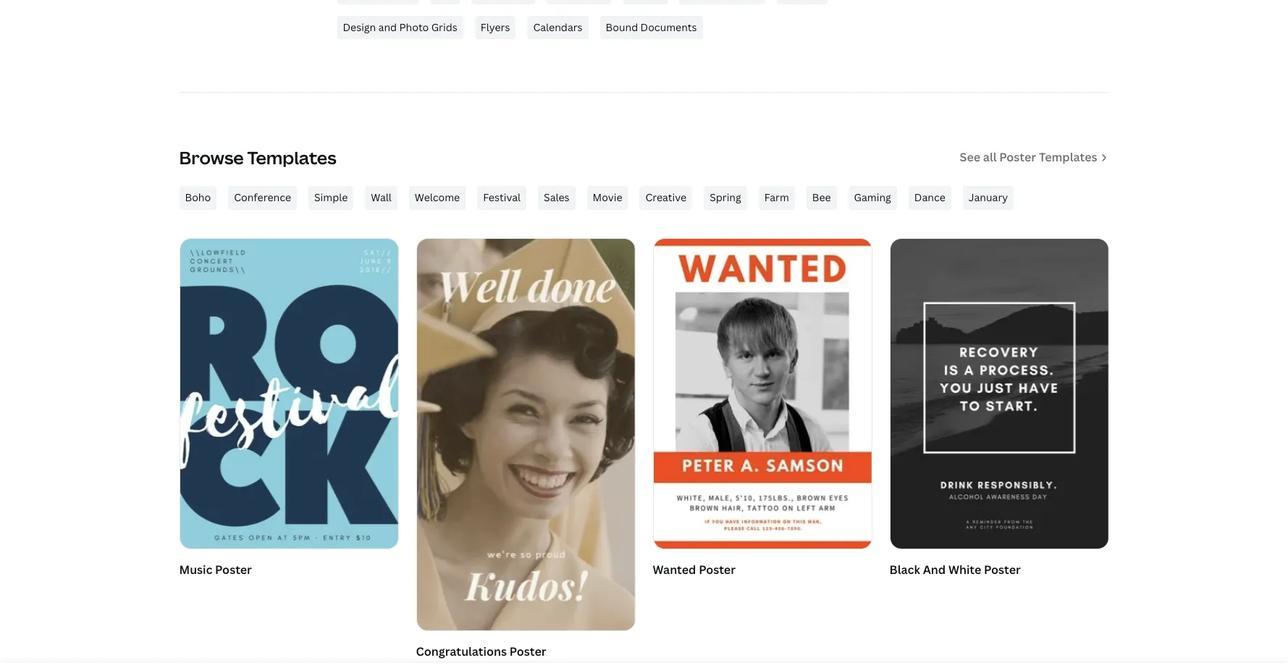 Task type: locate. For each thing, give the bounding box(es) containing it.
all
[[984, 149, 997, 165]]

documents
[[641, 20, 697, 34]]

music poster
[[179, 562, 252, 578]]

design and photo grids
[[343, 20, 458, 34]]

browse templates
[[179, 146, 337, 170]]

farm link
[[759, 186, 795, 210]]

poster
[[1000, 149, 1037, 165], [215, 562, 252, 578], [699, 562, 736, 578], [985, 562, 1021, 578], [510, 644, 547, 660]]

calendars
[[533, 20, 583, 34]]

poster for wanted poster
[[699, 562, 736, 578]]

wall link
[[365, 186, 398, 210]]

flyers
[[481, 20, 510, 34]]

festival
[[483, 191, 521, 204]]

farm
[[765, 191, 789, 204]]

january
[[969, 191, 1009, 204]]

calendars link
[[528, 16, 589, 39]]

congratulations poster link
[[416, 238, 636, 664]]

poster right wanted
[[699, 562, 736, 578]]

bound documents link
[[600, 16, 703, 39]]

see all poster templates
[[960, 149, 1098, 165]]

black and white poster
[[890, 562, 1021, 578]]

gaming
[[855, 191, 892, 204]]

music poster image
[[180, 239, 398, 549]]

spring
[[710, 191, 742, 204]]

templates
[[247, 146, 337, 170], [1039, 149, 1098, 165]]

grids
[[432, 20, 458, 34]]

poster right congratulations
[[510, 644, 547, 660]]

simple link
[[309, 186, 354, 210]]

and
[[379, 20, 397, 34]]

creative
[[646, 191, 687, 204]]

bee
[[813, 191, 831, 204]]

congratulations poster
[[416, 644, 547, 660]]

sales link
[[538, 186, 576, 210]]

poster right music
[[215, 562, 252, 578]]

conference
[[234, 191, 291, 204]]

wanted poster image
[[654, 239, 872, 549]]

1 horizontal spatial templates
[[1039, 149, 1098, 165]]

bound documents
[[606, 20, 697, 34]]

spring link
[[704, 186, 747, 210]]

0 horizontal spatial templates
[[247, 146, 337, 170]]

gaming link
[[849, 186, 897, 210]]

wanted poster link
[[653, 238, 873, 583]]

bound
[[606, 20, 638, 34]]

dance
[[915, 191, 946, 204]]

creative link
[[640, 186, 693, 210]]

see all poster templates link
[[960, 148, 1109, 167]]

movie
[[593, 191, 623, 204]]



Task type: describe. For each thing, give the bounding box(es) containing it.
poster right white at the right bottom of page
[[985, 562, 1021, 578]]

poster right all
[[1000, 149, 1037, 165]]

design
[[343, 20, 376, 34]]

black and white poster image
[[891, 239, 1109, 549]]

white
[[949, 562, 982, 578]]

photo
[[400, 20, 429, 34]]

design and photo grids link
[[337, 16, 463, 39]]

wanted poster
[[653, 562, 736, 578]]

wall
[[371, 191, 392, 204]]

boho link
[[179, 186, 217, 210]]

music poster link
[[179, 238, 399, 583]]

boho
[[185, 191, 211, 204]]

welcome link
[[409, 186, 466, 210]]

bee link
[[807, 186, 837, 210]]

simple
[[314, 191, 348, 204]]

congratulations
[[416, 644, 507, 660]]

poster for congratulations poster
[[510, 644, 547, 660]]

welcome
[[415, 191, 460, 204]]

music
[[179, 562, 213, 578]]

browse
[[179, 146, 244, 170]]

flyers link
[[475, 16, 516, 39]]

dance link
[[909, 186, 952, 210]]

conference link
[[228, 186, 297, 210]]

festival link
[[478, 186, 527, 210]]

january link
[[963, 186, 1014, 210]]

black
[[890, 562, 921, 578]]

movie link
[[587, 186, 628, 210]]

see
[[960, 149, 981, 165]]

wanted
[[653, 562, 696, 578]]

and
[[923, 562, 946, 578]]

congratulations poster image
[[417, 239, 635, 631]]

sales
[[544, 191, 570, 204]]

poster for music poster
[[215, 562, 252, 578]]

black and white poster link
[[890, 238, 1109, 583]]



Task type: vqa. For each thing, say whether or not it's contained in the screenshot.
group
no



